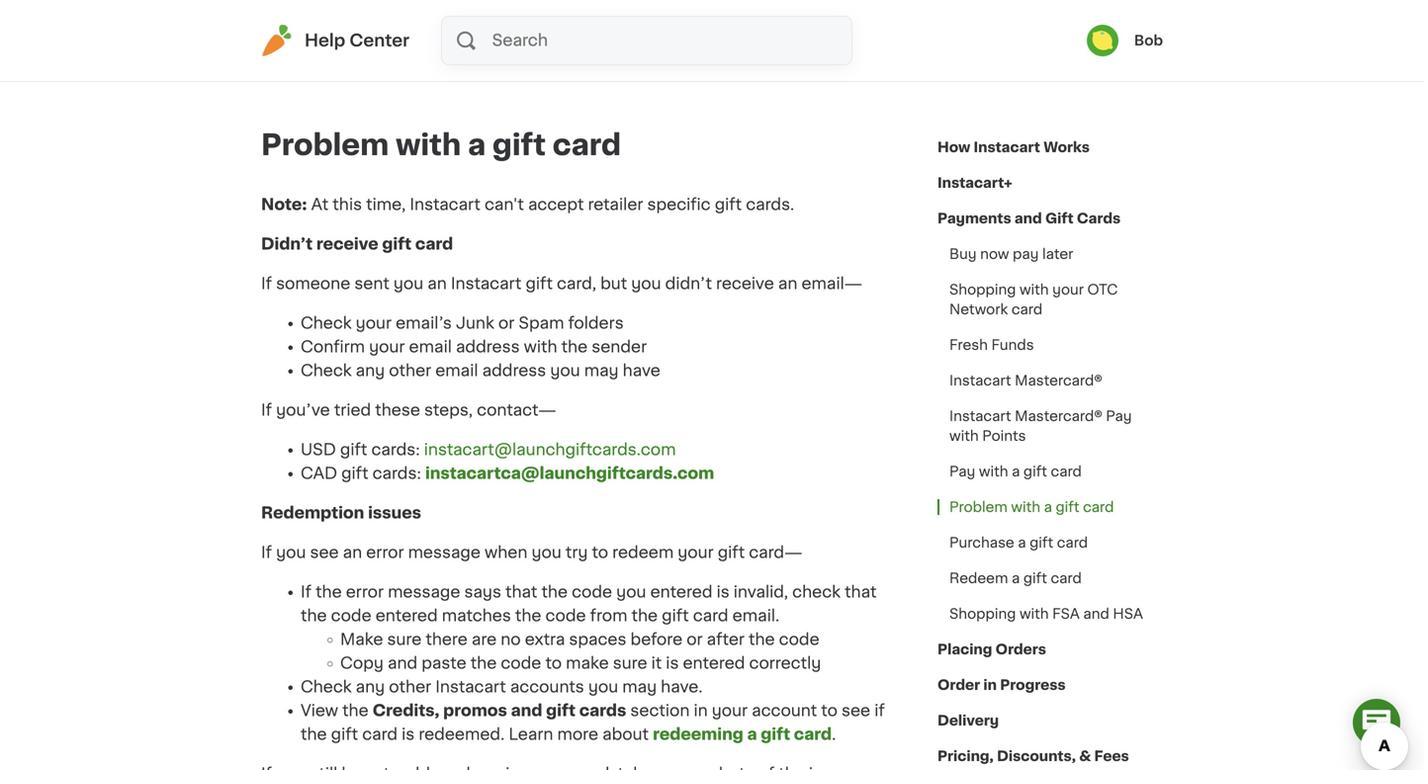 Task type: locate. For each thing, give the bounding box(es) containing it.
funds
[[992, 338, 1035, 352]]

help center link
[[261, 25, 410, 56]]

2 vertical spatial entered
[[683, 656, 745, 672]]

1 any from the top
[[356, 363, 385, 379]]

is
[[717, 585, 730, 601], [666, 656, 679, 672], [402, 727, 415, 743]]

entered up before
[[651, 585, 713, 601]]

check inside if the error message says that the code you entered is invalid, check that the code entered matches the code from the gift card email. make sure there are no extra spaces before or after the code copy and paste the code to make sure it is entered correctly check any other instacart accounts you may have.
[[301, 680, 352, 696]]

now
[[981, 247, 1010, 261]]

2 any from the top
[[356, 680, 385, 696]]

in inside the section in your account to see if the gift card is redeemed. learn more about
[[694, 704, 708, 719]]

instacart mastercard®
[[950, 374, 1103, 388]]

0 horizontal spatial problem with a gift card
[[261, 131, 621, 159]]

gift right usd at the left bottom of page
[[340, 442, 367, 458]]

0 vertical spatial mastercard®
[[1015, 374, 1103, 388]]

or inside if the error message says that the code you entered is invalid, check that the code entered matches the code from the gift card email. make sure there are no extra spaces before or after the code copy and paste the code to make sure it is entered correctly check any other instacart accounts you may have.
[[687, 632, 703, 648]]

any down copy
[[356, 680, 385, 696]]

is for check
[[717, 585, 730, 601]]

or left after
[[687, 632, 703, 648]]

card up retailer at left top
[[553, 131, 621, 159]]

1 horizontal spatial sure
[[613, 656, 648, 672]]

card down problem with a gift card link
[[1057, 536, 1089, 550]]

problem with a gift card
[[261, 131, 621, 159], [950, 501, 1115, 515]]

0 vertical spatial shopping
[[950, 283, 1017, 297]]

message up says
[[408, 545, 481, 561]]

3 check from the top
[[301, 680, 352, 696]]

message up there
[[388, 585, 461, 601]]

2 shopping from the top
[[950, 608, 1017, 621]]

check down confirm
[[301, 363, 352, 379]]

an left email—
[[779, 276, 798, 292]]

1 vertical spatial any
[[356, 680, 385, 696]]

gift
[[1046, 212, 1074, 226]]

receive right didn't
[[716, 276, 775, 292]]

retailer
[[588, 197, 644, 213]]

card up email's
[[415, 236, 453, 252]]

cards.
[[746, 197, 795, 213]]

email down email's
[[409, 339, 452, 355]]

gift down problem with a gift card link
[[1030, 536, 1054, 550]]

1 vertical spatial may
[[623, 680, 657, 696]]

shopping with your otc network card link
[[938, 272, 1164, 328]]

entered
[[651, 585, 713, 601], [376, 609, 438, 624], [683, 656, 745, 672]]

may
[[585, 363, 619, 379], [623, 680, 657, 696]]

0 vertical spatial see
[[310, 545, 339, 561]]

pay
[[1013, 247, 1039, 261]]

problem
[[261, 131, 389, 159], [950, 501, 1008, 515]]

1 mastercard® from the top
[[1015, 374, 1103, 388]]

the down folders
[[562, 339, 588, 355]]

check
[[301, 316, 352, 331], [301, 363, 352, 379], [301, 680, 352, 696]]

any
[[356, 363, 385, 379], [356, 680, 385, 696]]

see
[[310, 545, 339, 561], [842, 704, 871, 719]]

entered up there
[[376, 609, 438, 624]]

problem up purchase
[[950, 501, 1008, 515]]

0 horizontal spatial is
[[402, 727, 415, 743]]

an
[[428, 276, 447, 292], [779, 276, 798, 292], [343, 545, 362, 561]]

is for learn
[[402, 727, 415, 743]]

to up 'accounts'
[[546, 656, 562, 672]]

in for order
[[984, 679, 997, 693]]

bob link
[[1087, 25, 1164, 56]]

any up tried
[[356, 363, 385, 379]]

error down issues
[[366, 545, 404, 561]]

shopping inside shopping with your otc network card
[[950, 283, 1017, 297]]

view
[[301, 704, 338, 719]]

see down redemption
[[310, 545, 339, 561]]

says
[[465, 585, 502, 601]]

gift up before
[[662, 609, 689, 624]]

you inside check your email's junk or spam folders confirm your email address with the sender check any other email address you may have
[[550, 363, 580, 379]]

1 horizontal spatial that
[[845, 585, 877, 601]]

at
[[311, 197, 329, 213]]

0 vertical spatial to
[[592, 545, 609, 561]]

2 other from the top
[[389, 680, 432, 696]]

0 horizontal spatial that
[[506, 585, 538, 601]]

code down no
[[501, 656, 542, 672]]

instacart up the points
[[950, 410, 1012, 423]]

note:
[[261, 197, 307, 213]]

&
[[1080, 750, 1092, 764]]

email's
[[396, 316, 452, 331]]

redeem a gift card link
[[938, 561, 1094, 597]]

1 vertical spatial problem with a gift card
[[950, 501, 1115, 515]]

in up redeeming
[[694, 704, 708, 719]]

is right the "it"
[[666, 656, 679, 672]]

0 vertical spatial any
[[356, 363, 385, 379]]

other
[[389, 363, 432, 379], [389, 680, 432, 696]]

card down the account at the bottom
[[794, 727, 832, 743]]

1 horizontal spatial pay
[[1106, 410, 1133, 423]]

any inside if the error message says that the code you entered is invalid, check that the code entered matches the code from the gift card email. make sure there are no extra spaces before or after the code copy and paste the code to make sure it is entered correctly check any other instacart accounts you may have.
[[356, 680, 385, 696]]

instacart mastercard® pay with points link
[[938, 399, 1164, 454]]

placing orders
[[938, 643, 1047, 657]]

other up if you've tried these steps, contact—
[[389, 363, 432, 379]]

1 vertical spatial cards:
[[373, 466, 421, 482]]

1 horizontal spatial or
[[687, 632, 703, 648]]

later
[[1043, 247, 1074, 261]]

0 horizontal spatial problem
[[261, 131, 389, 159]]

with left the points
[[950, 429, 979, 443]]

and left gift on the top of the page
[[1015, 212, 1043, 226]]

you up from
[[617, 585, 647, 601]]

may inside if the error message says that the code you entered is invalid, check that the code entered matches the code from the gift card email. make sure there are no extra spaces before or after the code copy and paste the code to make sure it is entered correctly check any other instacart accounts you may have.
[[623, 680, 657, 696]]

instacart up junk
[[451, 276, 522, 292]]

2 vertical spatial check
[[301, 680, 352, 696]]

fresh funds
[[950, 338, 1035, 352]]

address down junk
[[456, 339, 520, 355]]

0 horizontal spatial see
[[310, 545, 339, 561]]

cards:
[[371, 442, 420, 458], [373, 466, 421, 482]]

1 vertical spatial entered
[[376, 609, 438, 624]]

is inside the section in your account to see if the gift card is redeemed. learn more about
[[402, 727, 415, 743]]

sender
[[592, 339, 647, 355]]

didn't receive gift card
[[261, 236, 453, 252]]

email—
[[802, 276, 863, 292]]

your down the 'sent'
[[356, 316, 392, 331]]

1 vertical spatial error
[[346, 585, 384, 601]]

redeeming a gift card link
[[653, 727, 832, 743]]

2 vertical spatial to
[[822, 704, 838, 719]]

2 vertical spatial is
[[402, 727, 415, 743]]

to inside the section in your account to see if the gift card is redeemed. learn more about
[[822, 704, 838, 719]]

mastercard® for instacart mastercard® pay with points
[[1015, 410, 1103, 423]]

address up contact—
[[482, 363, 546, 379]]

with inside instacart mastercard® pay with points
[[950, 429, 979, 443]]

mastercard®
[[1015, 374, 1103, 388], [1015, 410, 1103, 423]]

1 horizontal spatial receive
[[716, 276, 775, 292]]

1 vertical spatial other
[[389, 680, 432, 696]]

your inside shopping with your otc network card
[[1053, 283, 1084, 297]]

to
[[592, 545, 609, 561], [546, 656, 562, 672], [822, 704, 838, 719]]

with down the points
[[979, 465, 1009, 479]]

0 vertical spatial problem
[[261, 131, 389, 159]]

to up .
[[822, 704, 838, 719]]

placing
[[938, 643, 993, 657]]

gift down the account at the bottom
[[761, 727, 791, 743]]

how instacart works link
[[938, 130, 1090, 165]]

if
[[875, 704, 885, 719]]

pricing, discounts, & fees
[[938, 750, 1130, 764]]

before
[[631, 632, 683, 648]]

instacart+
[[938, 176, 1013, 190]]

1 vertical spatial see
[[842, 704, 871, 719]]

gift left card,
[[526, 276, 553, 292]]

card inside shopping with your otc network card
[[1012, 303, 1043, 317]]

0 horizontal spatial to
[[546, 656, 562, 672]]

or right junk
[[499, 316, 515, 331]]

0 horizontal spatial receive
[[317, 236, 379, 252]]

a
[[468, 131, 486, 159], [1012, 465, 1020, 479], [1045, 501, 1053, 515], [1018, 536, 1027, 550], [1012, 572, 1020, 586], [748, 727, 757, 743]]

purchase a gift card
[[950, 536, 1089, 550]]

1 horizontal spatial see
[[842, 704, 871, 719]]

0 vertical spatial check
[[301, 316, 352, 331]]

and up learn
[[511, 704, 543, 719]]

0 horizontal spatial or
[[499, 316, 515, 331]]

0 vertical spatial sure
[[387, 632, 422, 648]]

when
[[485, 545, 528, 561]]

your up redeeming a gift card link
[[712, 704, 748, 719]]

0 vertical spatial may
[[585, 363, 619, 379]]

shopping
[[950, 283, 1017, 297], [950, 608, 1017, 621]]

gift right cad
[[341, 466, 369, 482]]

instacart up the promos
[[436, 680, 506, 696]]

0 vertical spatial other
[[389, 363, 432, 379]]

are
[[472, 632, 497, 648]]

usd
[[301, 442, 336, 458]]

mastercard® up "instacart mastercard® pay with points" link at right
[[1015, 374, 1103, 388]]

2 horizontal spatial an
[[779, 276, 798, 292]]

0 vertical spatial in
[[984, 679, 997, 693]]

1 vertical spatial check
[[301, 363, 352, 379]]

instacart@launchgiftcards.com link
[[424, 442, 676, 458]]

0 horizontal spatial pay
[[950, 465, 976, 479]]

fees
[[1095, 750, 1130, 764]]

if
[[261, 276, 272, 292], [261, 403, 272, 419], [261, 545, 272, 561], [301, 585, 312, 601]]

1 vertical spatial pay
[[950, 465, 976, 479]]

gift inside the section in your account to see if the gift card is redeemed. learn more about
[[331, 727, 358, 743]]

1 vertical spatial shopping
[[950, 608, 1017, 621]]

the up extra
[[515, 609, 542, 624]]

redeem a gift card
[[950, 572, 1082, 586]]

error up make at bottom
[[346, 585, 384, 601]]

1 vertical spatial is
[[666, 656, 679, 672]]

0 vertical spatial problem with a gift card
[[261, 131, 621, 159]]

usd gift cards: instacart@launchgiftcards.com cad gift cards: instacartca@launchgiftcards.com
[[301, 442, 715, 482]]

gift up problem with a gift card link
[[1024, 465, 1048, 479]]

problem up at at the top of the page
[[261, 131, 389, 159]]

instacart@launchgiftcards.com
[[424, 442, 676, 458]]

0 vertical spatial is
[[717, 585, 730, 601]]

problem with a gift card up time,
[[261, 131, 621, 159]]

card,
[[557, 276, 597, 292]]

check up confirm
[[301, 316, 352, 331]]

see left if
[[842, 704, 871, 719]]

0 vertical spatial entered
[[651, 585, 713, 601]]

to inside if the error message says that the code you entered is invalid, check that the code entered matches the code from the gift card email. make sure there are no extra spaces before or after the code copy and paste the code to make sure it is entered correctly check any other instacart accounts you may have.
[[546, 656, 562, 672]]

gift left card—
[[718, 545, 745, 561]]

1 horizontal spatial may
[[623, 680, 657, 696]]

email up steps, on the left of page
[[436, 363, 478, 379]]

paste
[[422, 656, 467, 672]]

is left invalid,
[[717, 585, 730, 601]]

a up "purchase a gift card" link
[[1045, 501, 1053, 515]]

you down redemption
[[276, 545, 306, 561]]

your down email's
[[369, 339, 405, 355]]

your left otc on the right of page
[[1053, 283, 1084, 297]]

an down "redemption issues" in the bottom of the page
[[343, 545, 362, 561]]

shopping for shopping with your otc network card
[[950, 283, 1017, 297]]

pay with a gift card link
[[938, 454, 1094, 490]]

with down 'spam'
[[524, 339, 558, 355]]

code up from
[[572, 585, 613, 601]]

0 vertical spatial message
[[408, 545, 481, 561]]

1 vertical spatial mastercard®
[[1015, 410, 1103, 423]]

pay inside instacart mastercard® pay with points
[[1106, 410, 1133, 423]]

delivery link
[[938, 704, 999, 739]]

1 shopping from the top
[[950, 283, 1017, 297]]

and right copy
[[388, 656, 418, 672]]

0 vertical spatial pay
[[1106, 410, 1133, 423]]

mastercard® down instacart mastercard® link
[[1015, 410, 1103, 423]]

2 mastercard® from the top
[[1015, 410, 1103, 423]]

if for if you see an error message when you try to redeem your gift card—
[[261, 545, 272, 561]]

in right order
[[984, 679, 997, 693]]

1 check from the top
[[301, 316, 352, 331]]

mastercard® inside instacart mastercard® pay with points
[[1015, 410, 1103, 423]]

is down credits,
[[402, 727, 415, 743]]

1 vertical spatial problem
[[950, 501, 1008, 515]]

1 vertical spatial sure
[[613, 656, 648, 672]]

0 vertical spatial cards:
[[371, 442, 420, 458]]

you up cards
[[589, 680, 619, 696]]

with
[[396, 131, 461, 159], [1020, 283, 1049, 297], [524, 339, 558, 355], [950, 429, 979, 443], [979, 465, 1009, 479], [1012, 501, 1041, 515], [1020, 608, 1049, 621]]

instacart mastercard® pay with points
[[950, 410, 1133, 443]]

2 horizontal spatial is
[[717, 585, 730, 601]]

1 vertical spatial in
[[694, 704, 708, 719]]

entered down after
[[683, 656, 745, 672]]

in for section
[[694, 704, 708, 719]]

0 horizontal spatial may
[[585, 363, 619, 379]]

you down 'spam'
[[550, 363, 580, 379]]

there
[[426, 632, 468, 648]]

other inside if the error message says that the code you entered is invalid, check that the code entered matches the code from the gift card email. make sure there are no extra spaces before or after the code copy and paste the code to make sure it is entered correctly check any other instacart accounts you may have.
[[389, 680, 432, 696]]

Search search field
[[490, 17, 852, 64]]

1 vertical spatial to
[[546, 656, 562, 672]]

with up time,
[[396, 131, 461, 159]]

1 other from the top
[[389, 363, 432, 379]]

that right says
[[506, 585, 538, 601]]

if for if you've tried these steps, contact—
[[261, 403, 272, 419]]

problem with a gift card up "purchase a gift card" link
[[950, 501, 1115, 515]]

a down the account at the bottom
[[748, 727, 757, 743]]

1 vertical spatial message
[[388, 585, 461, 601]]

buy now pay later
[[950, 247, 1074, 261]]

may down the "it"
[[623, 680, 657, 696]]

these
[[375, 403, 420, 419]]

gift
[[493, 131, 546, 159], [715, 197, 742, 213], [382, 236, 412, 252], [526, 276, 553, 292], [340, 442, 367, 458], [1024, 465, 1048, 479], [341, 466, 369, 482], [1056, 501, 1080, 515], [1030, 536, 1054, 550], [718, 545, 745, 561], [1024, 572, 1048, 586], [662, 609, 689, 624], [546, 704, 576, 719], [331, 727, 358, 743], [761, 727, 791, 743]]

card inside if the error message says that the code you entered is invalid, check that the code entered matches the code from the gift card email. make sure there are no extra spaces before or after the code copy and paste the code to make sure it is entered correctly check any other instacart accounts you may have.
[[693, 609, 729, 624]]

card—
[[749, 545, 803, 561]]

a inside 'link'
[[1012, 465, 1020, 479]]

1 vertical spatial or
[[687, 632, 703, 648]]

0 vertical spatial or
[[499, 316, 515, 331]]

receive
[[317, 236, 379, 252], [716, 276, 775, 292]]

2 horizontal spatial to
[[822, 704, 838, 719]]

network
[[950, 303, 1009, 317]]

the inside check your email's junk or spam folders confirm your email address with the sender check any other email address you may have
[[562, 339, 588, 355]]

hsa
[[1114, 608, 1144, 621]]

1 horizontal spatial in
[[984, 679, 997, 693]]

to right try
[[592, 545, 609, 561]]

redemption issues
[[261, 506, 421, 521]]

learn
[[509, 727, 554, 743]]

1 horizontal spatial problem
[[950, 501, 1008, 515]]

may down "sender"
[[585, 363, 619, 379]]

pay
[[1106, 410, 1133, 423], [950, 465, 976, 479]]

0 horizontal spatial in
[[694, 704, 708, 719]]

steps,
[[424, 403, 473, 419]]

in
[[984, 679, 997, 693], [694, 704, 708, 719]]



Task type: vqa. For each thing, say whether or not it's contained in the screenshot.
Works
yes



Task type: describe. For each thing, give the bounding box(es) containing it.
order in progress
[[938, 679, 1066, 693]]

the up make at bottom
[[316, 585, 342, 601]]

how instacart works
[[938, 141, 1090, 154]]

issues
[[368, 506, 421, 521]]

copy
[[340, 656, 384, 672]]

your inside the section in your account to see if the gift card is redeemed. learn more about
[[712, 704, 748, 719]]

card inside the section in your account to see if the gift card is redeemed. learn more about
[[362, 727, 398, 743]]

have.
[[661, 680, 703, 696]]

if someone sent you an instacart gift card, but you didn't receive an email—
[[261, 276, 863, 292]]

if you see an error message when you try to redeem your gift card—
[[261, 545, 803, 561]]

the down 'email.'
[[749, 632, 775, 648]]

sent
[[355, 276, 390, 292]]

a up can't
[[468, 131, 486, 159]]

cad
[[301, 466, 337, 482]]

see inside the section in your account to see if the gift card is redeemed. learn more about
[[842, 704, 871, 719]]

you right the 'sent'
[[394, 276, 424, 292]]

and right fsa
[[1084, 608, 1110, 621]]

the down try
[[542, 585, 568, 601]]

order
[[938, 679, 981, 693]]

1 horizontal spatial to
[[592, 545, 609, 561]]

purchase a gift card link
[[938, 525, 1100, 561]]

1 vertical spatial receive
[[716, 276, 775, 292]]

otc
[[1088, 283, 1119, 297]]

gift inside if the error message says that the code you entered is invalid, check that the code entered matches the code from the gift card email. make sure there are no extra spaces before or after the code copy and paste the code to make sure it is entered correctly check any other instacart accounts you may have.
[[662, 609, 689, 624]]

instacart up instacart+ in the right of the page
[[974, 141, 1041, 154]]

1 vertical spatial address
[[482, 363, 546, 379]]

gift up note: at this time, instacart can't accept retailer specific gift cards.
[[493, 131, 546, 159]]

1 that from the left
[[506, 585, 538, 601]]

check your email's junk or spam folders confirm your email address with the sender check any other email address you may have
[[301, 316, 661, 379]]

1 horizontal spatial an
[[428, 276, 447, 292]]

0 vertical spatial address
[[456, 339, 520, 355]]

a down purchase a gift card
[[1012, 572, 1020, 586]]

discounts,
[[997, 750, 1076, 764]]

card up fsa
[[1051, 572, 1082, 586]]

instacartca@launchgiftcards.com
[[425, 466, 715, 482]]

progress
[[1001, 679, 1066, 693]]

the inside the section in your account to see if the gift card is redeemed. learn more about
[[301, 727, 327, 743]]

fresh funds link
[[938, 328, 1046, 363]]

make
[[566, 656, 609, 672]]

shopping for shopping with fsa and hsa
[[950, 608, 1017, 621]]

gift down 'accounts'
[[546, 704, 576, 719]]

a up redeem a gift card link
[[1018, 536, 1027, 550]]

or inside check your email's junk or spam folders confirm your email address with the sender check any other email address you may have
[[499, 316, 515, 331]]

and inside if the error message says that the code you entered is invalid, check that the code entered matches the code from the gift card email. make sure there are no extra spaces before or after the code copy and paste the code to make sure it is entered correctly check any other instacart accounts you may have.
[[388, 656, 418, 672]]

if you've tried these steps, contact—
[[261, 403, 557, 419]]

the right view
[[342, 704, 369, 719]]

0 horizontal spatial an
[[343, 545, 362, 561]]

instacart inside instacart mastercard® pay with points
[[950, 410, 1012, 423]]

redeem
[[613, 545, 674, 561]]

check
[[793, 585, 841, 601]]

gift left cards.
[[715, 197, 742, 213]]

instacart inside if the error message says that the code you entered is invalid, check that the code entered matches the code from the gift card email. make sure there are no extra spaces before or after the code copy and paste the code to make sure it is entered correctly check any other instacart accounts you may have.
[[436, 680, 506, 696]]

with inside check your email's junk or spam folders confirm your email address with the sender check any other email address you may have
[[524, 339, 558, 355]]

pay inside 'link'
[[950, 465, 976, 479]]

section
[[631, 704, 690, 719]]

any inside check your email's junk or spam folders confirm your email address with the sender check any other email address you may have
[[356, 363, 385, 379]]

center
[[350, 32, 410, 49]]

buy
[[950, 247, 977, 261]]

from
[[590, 609, 628, 624]]

if the error message says that the code you entered is invalid, check that the code entered matches the code from the gift card email. make sure there are no extra spaces before or after the code copy and paste the code to make sure it is entered correctly check any other instacart accounts you may have.
[[301, 585, 877, 696]]

if for if someone sent you an instacart gift card, but you didn't receive an email—
[[261, 276, 272, 292]]

0 vertical spatial email
[[409, 339, 452, 355]]

if inside if the error message says that the code you entered is invalid, check that the code entered matches the code from the gift card email. make sure there are no extra spaces before or after the code copy and paste the code to make sure it is entered correctly check any other instacart accounts you may have.
[[301, 585, 312, 601]]

accept
[[528, 197, 584, 213]]

2 that from the left
[[845, 585, 877, 601]]

didn't
[[666, 276, 712, 292]]

gift up 'shopping with fsa and hsa'
[[1024, 572, 1048, 586]]

2 check from the top
[[301, 363, 352, 379]]

card inside 'link'
[[1051, 465, 1082, 479]]

with left fsa
[[1020, 608, 1049, 621]]

your right "redeem"
[[678, 545, 714, 561]]

may inside check your email's junk or spam folders confirm your email address with the sender check any other email address you may have
[[585, 363, 619, 379]]

works
[[1044, 141, 1090, 154]]

code up extra
[[546, 609, 586, 624]]

time,
[[366, 197, 406, 213]]

shopping with fsa and hsa
[[950, 608, 1144, 621]]

view the credits, promos and gift cards
[[301, 704, 627, 719]]

pricing,
[[938, 750, 994, 764]]

mastercard® for instacart mastercard®
[[1015, 374, 1103, 388]]

pricing, discounts, & fees link
[[938, 739, 1130, 771]]

error inside if the error message says that the code you entered is invalid, check that the code entered matches the code from the gift card email. make sure there are no extra spaces before or after the code copy and paste the code to make sure it is entered correctly check any other instacart accounts you may have.
[[346, 585, 384, 601]]

with up "purchase a gift card" link
[[1012, 501, 1041, 515]]

instacart image
[[261, 25, 293, 56]]

accounts
[[510, 680, 585, 696]]

with inside shopping with your otc network card
[[1020, 283, 1049, 297]]

more
[[558, 727, 599, 743]]

redeemed.
[[419, 727, 505, 743]]

contact—
[[477, 403, 557, 419]]

placing orders link
[[938, 632, 1047, 668]]

delivery
[[938, 714, 999, 728]]

message inside if the error message says that the code you entered is invalid, check that the code entered matches the code from the gift card email. make sure there are no extra spaces before or after the code copy and paste the code to make sure it is entered correctly check any other instacart accounts you may have.
[[388, 585, 461, 601]]

help
[[305, 32, 346, 49]]

card up purchase a gift card
[[1084, 501, 1115, 515]]

bob
[[1135, 34, 1164, 47]]

extra
[[525, 632, 565, 648]]

orders
[[996, 643, 1047, 657]]

instacart mastercard® link
[[938, 363, 1115, 399]]

0 vertical spatial error
[[366, 545, 404, 561]]

folders
[[568, 316, 624, 331]]

payments and gift cards
[[938, 212, 1121, 226]]

cards
[[580, 704, 627, 719]]

instacart down the fresh funds link on the right top of the page
[[950, 374, 1012, 388]]

can't
[[485, 197, 524, 213]]

other inside check your email's junk or spam folders confirm your email address with the sender check any other email address you may have
[[389, 363, 432, 379]]

email.
[[733, 609, 780, 624]]

make
[[340, 632, 383, 648]]

someone
[[276, 276, 351, 292]]

gift up "purchase a gift card" link
[[1056, 501, 1080, 515]]

gift down time,
[[382, 236, 412, 252]]

with inside 'link'
[[979, 465, 1009, 479]]

buy now pay later link
[[938, 236, 1086, 272]]

1 horizontal spatial is
[[666, 656, 679, 672]]

instacart left can't
[[410, 197, 481, 213]]

tried
[[334, 403, 371, 419]]

cards
[[1077, 212, 1121, 226]]

fresh
[[950, 338, 988, 352]]

help center
[[305, 32, 410, 49]]

user avatar image
[[1087, 25, 1119, 56]]

1 horizontal spatial problem with a gift card
[[950, 501, 1115, 515]]

redemption
[[261, 506, 364, 521]]

pay with a gift card
[[950, 465, 1082, 479]]

1 vertical spatial email
[[436, 363, 478, 379]]

you left try
[[532, 545, 562, 561]]

redeem
[[950, 572, 1009, 586]]

promos
[[443, 704, 507, 719]]

code up correctly
[[779, 632, 820, 648]]

redeeming a gift card .
[[653, 727, 836, 743]]

instacart+ link
[[938, 165, 1013, 201]]

section in your account to see if the gift card is redeemed. learn more about
[[301, 704, 885, 743]]

credits,
[[373, 704, 440, 719]]

code up make at bottom
[[331, 609, 372, 624]]

the up view
[[301, 609, 327, 624]]

fsa
[[1053, 608, 1080, 621]]

points
[[983, 429, 1026, 443]]

0 vertical spatial receive
[[317, 236, 379, 252]]

you right but
[[632, 276, 662, 292]]

instacartca@launchgiftcards.com link
[[425, 466, 715, 482]]

it
[[652, 656, 662, 672]]

the down are
[[471, 656, 497, 672]]

how
[[938, 141, 971, 154]]

the up before
[[632, 609, 658, 624]]

shopping with fsa and hsa link
[[938, 597, 1156, 632]]

0 horizontal spatial sure
[[387, 632, 422, 648]]

junk
[[456, 316, 495, 331]]

gift inside 'link'
[[1024, 465, 1048, 479]]



